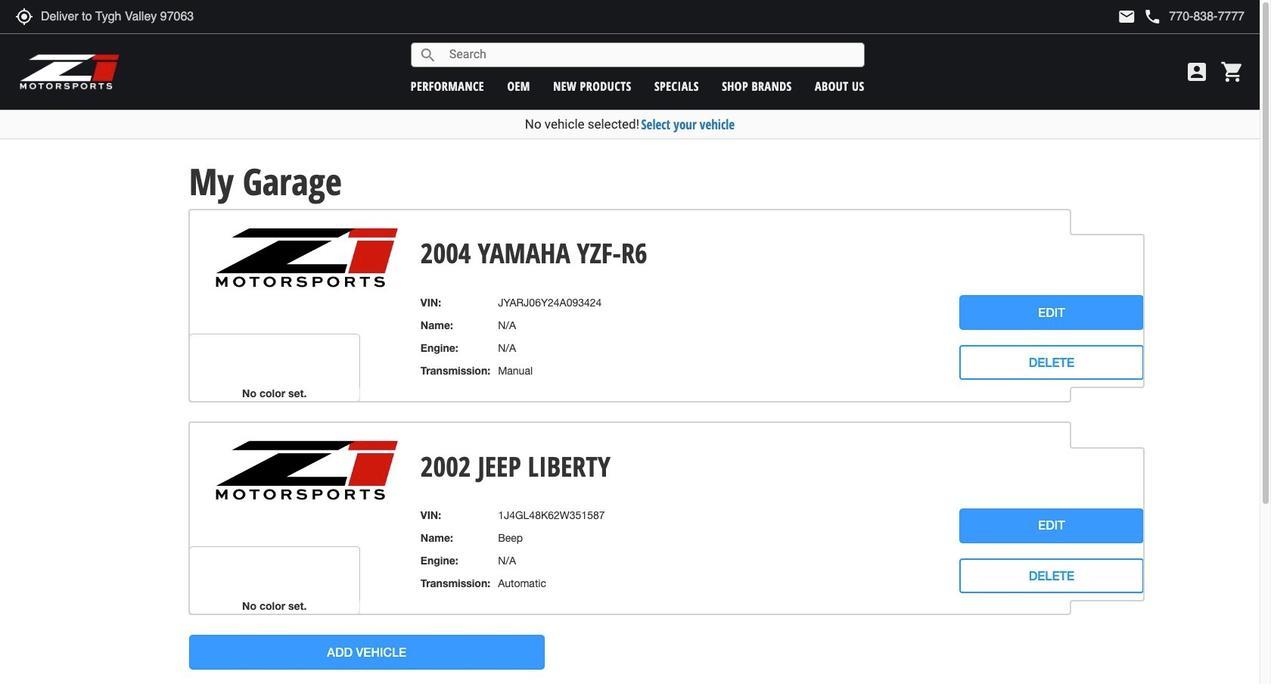 Task type: vqa. For each thing, say whether or not it's contained in the screenshot.
Search search field
yes



Task type: describe. For each thing, give the bounding box(es) containing it.
2 z1 image from the top
[[214, 440, 400, 502]]

1 z1 image from the top
[[214, 227, 400, 289]]



Task type: locate. For each thing, give the bounding box(es) containing it.
z1 motorsports logo image
[[19, 53, 121, 91]]

Search search field
[[437, 43, 864, 67]]

0 vertical spatial z1 image
[[214, 227, 400, 289]]

1 vertical spatial z1 image
[[214, 440, 400, 502]]

z1 image
[[214, 227, 400, 289], [214, 440, 400, 502]]



